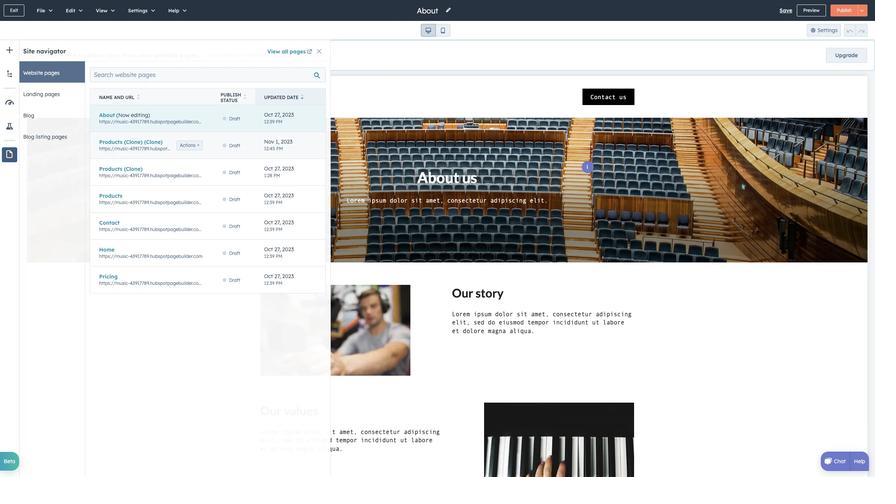 Task type: locate. For each thing, give the bounding box(es) containing it.
0 vertical spatial publish
[[837, 7, 852, 13]]

oct inside pricing was updated on oct 27, 2023 element
[[264, 273, 273, 280]]

pm down home was updated on oct 27, 2023 element
[[276, 281, 283, 286]]

5 oct 27, 2023 12:39 pm from the top
[[264, 273, 294, 286]]

press to sort. element right publish status
[[244, 94, 246, 101]]

2023 down 'date'
[[282, 112, 294, 118]]

products inside products https://music-43917789.hubspotpagebuilder.com/products
[[99, 193, 122, 199]]

43917789.hubspotpagebuilder.com/contact
[[130, 227, 221, 232]]

2 12:39 from the top
[[264, 200, 275, 206]]

actions
[[180, 142, 196, 148]]

1 press to sort. element from the left
[[137, 94, 140, 101]]

0 vertical spatial help
[[168, 7, 179, 13]]

1 horizontal spatial settings button
[[807, 24, 842, 37]]

2023 inside oct 27, 2023 1:28 pm
[[282, 165, 294, 172]]

descending sort. press to sort ascending. image
[[301, 94, 304, 100]]

12:39
[[264, 119, 275, 125], [264, 200, 275, 206], [264, 227, 275, 232], [264, 254, 275, 259], [264, 281, 275, 286]]

0 vertical spatial view
[[96, 7, 108, 13]]

12:39 inside home was updated on oct 27, 2023 element
[[264, 254, 275, 259]]

link opens in a new window image
[[307, 49, 312, 55]]

publish
[[837, 7, 852, 13], [221, 92, 241, 98]]

settings button
[[120, 0, 160, 21], [807, 24, 842, 37]]

2023 down contact was updated on oct 27, 2023 element
[[282, 246, 294, 253]]

blog for blog
[[23, 112, 34, 119]]

oct 27, 2023 12:39 pm down 1:28
[[264, 192, 294, 206]]

0 horizontal spatial help
[[168, 7, 179, 13]]

suite
[[294, 52, 306, 58]]

preview
[[804, 7, 820, 13]]

2 draft from the top
[[229, 143, 240, 149]]

products
[[99, 139, 122, 145], [99, 166, 122, 172], [99, 193, 122, 199]]

https://music- down pricing link
[[99, 281, 130, 286]]

12:39 inside about was updated on oct 27, 2023 element
[[264, 119, 275, 125]]

2023 for 43917789.hubspotpagebuilder.com/products
[[282, 192, 294, 199]]

12:39 up home was updated on oct 27, 2023 element
[[264, 227, 275, 232]]

products (clone) (clone) https://music-43917789.hubspotpagebuilder.com/products-1-0
[[99, 139, 232, 151]]

https://music- inside products (clone) (clone) https://music-43917789.hubspotpagebuilder.com/products-1-0
[[99, 146, 130, 151]]

2 27, from the top
[[275, 165, 281, 172]]

pm inside oct 27, 2023 1:28 pm
[[274, 173, 280, 179]]

1 horizontal spatial help
[[855, 459, 866, 465]]

3 oct from the top
[[264, 192, 273, 199]]

products inside products (clone) https://music-43917789.hubspotpagebuilder.com/products-1
[[99, 166, 122, 172]]

oct inside the "products was updated on oct 27, 2023" element
[[264, 192, 273, 199]]

upgrade
[[836, 52, 858, 59]]

oct 27, 2023 12:39 pm for 43917789.hubspotpagebuilder.com/contact
[[264, 219, 294, 232]]

remove
[[41, 52, 65, 59]]

oct 27, 2023 12:39 pm for editing)
[[264, 112, 294, 125]]

2 oct 27, 2023 12:39 pm from the top
[[264, 192, 294, 206]]

1 products from the top
[[99, 139, 122, 145]]

products for products (clone) (clone)
[[99, 139, 122, 145]]

(clone) for products (clone)
[[124, 166, 143, 172]]

0 horizontal spatial settings
[[128, 7, 148, 13]]

pm for editing)
[[276, 119, 283, 125]]

1 vertical spatial blog
[[23, 134, 34, 140]]

view all pages link
[[268, 47, 314, 56]]

12:39 inside the "products was updated on oct 27, 2023" element
[[264, 200, 275, 206]]

oct 27, 2023 12:39 pm inside contact was updated on oct 27, 2023 element
[[264, 219, 294, 232]]

1 oct 27, 2023 12:39 pm from the top
[[264, 112, 294, 125]]

12:39 for 43917789.hubspotpagebuilder.com/pricing
[[264, 281, 275, 286]]

https://music- down the home
[[99, 254, 130, 259]]

2023 down the "products was updated on oct 27, 2023" element
[[282, 219, 294, 226]]

settings
[[128, 7, 148, 13], [818, 27, 838, 34]]

pages down the remove
[[44, 70, 60, 76]]

2023 down products (clone) (clone) was updated on nov 1, 2023 element
[[282, 165, 294, 172]]

1 https://music- from the top
[[99, 119, 130, 124]]

view
[[96, 7, 108, 13], [268, 48, 280, 55]]

5 draft from the top
[[229, 224, 240, 229]]

products was updated on oct 27, 2023 element
[[264, 192, 317, 206]]

pricing https://music-43917789.hubspotpagebuilder.com/pricing
[[99, 273, 220, 286]]

oct for 43917789.hubspotpagebuilder.com
[[264, 246, 273, 253]]

press to sort. element for name and url
[[137, 94, 140, 101]]

blog down 'landing' on the top left
[[23, 112, 34, 119]]

2023 for 43917789.hubspotpagebuilder.com/contact
[[282, 219, 294, 226]]

2 https://music- from the top
[[99, 146, 130, 151]]

draft
[[229, 116, 240, 122], [229, 143, 240, 149], [229, 170, 240, 175], [229, 197, 240, 202], [229, 224, 240, 229], [229, 251, 240, 256], [229, 278, 240, 283]]

publish right preview
[[837, 7, 852, 13]]

12:39 inside pricing was updated on oct 27, 2023 element
[[264, 281, 275, 286]]

pm down 1,
[[276, 146, 283, 152]]

about was updated on oct 27, 2023 element
[[264, 112, 317, 125]]

1 43917789.hubspotpagebuilder.com/products- from the top
[[130, 146, 226, 151]]

0 vertical spatial 43917789.hubspotpagebuilder.com/products-
[[130, 146, 226, 151]]

blog for blog listing pages
[[23, 134, 34, 140]]

27, inside oct 27, 2023 1:28 pm
[[275, 165, 281, 172]]

settings down preview button on the right top
[[818, 27, 838, 34]]

oct down home was updated on oct 27, 2023 element
[[264, 273, 273, 280]]

1 oct from the top
[[264, 112, 273, 118]]

hubspot
[[78, 52, 105, 59]]

oct inside contact was updated on oct 27, 2023 element
[[264, 219, 273, 226]]

2 vertical spatial products
[[99, 193, 122, 199]]

12:39 down 1:28
[[264, 200, 275, 206]]

1 vertical spatial products
[[99, 166, 122, 172]]

publish left press to sort. image
[[221, 92, 241, 98]]

27, down the "products was updated on oct 27, 2023" element
[[275, 219, 281, 226]]

43917789.hubspotpagebuilder.com/products
[[130, 200, 224, 205]]

oct 27, 2023 12:39 pm down updated date
[[264, 112, 294, 125]]

27, down the updated
[[275, 112, 281, 118]]

website
[[23, 70, 43, 76]]

1 27, from the top
[[275, 112, 281, 118]]

blog inside button
[[23, 134, 34, 140]]

(clone) down editing) on the left top of the page
[[124, 139, 143, 145]]

1 vertical spatial help
[[855, 459, 866, 465]]

view left all
[[268, 48, 280, 55]]

0 horizontal spatial settings button
[[120, 0, 160, 21]]

website
[[155, 52, 178, 59]]

1:28
[[264, 173, 272, 179]]

pages left link opens in a new window image
[[290, 48, 306, 55]]

1 horizontal spatial publish
[[837, 7, 852, 13]]

6 https://music- from the top
[[99, 254, 130, 259]]

group
[[421, 24, 451, 37], [845, 24, 868, 37]]

pm up 1,
[[276, 119, 283, 125]]

7 draft from the top
[[229, 278, 240, 283]]

3 oct 27, 2023 12:39 pm from the top
[[264, 219, 294, 232]]

4 oct 27, 2023 12:39 pm from the top
[[264, 246, 294, 259]]

27, down contact was updated on oct 27, 2023 element
[[275, 246, 281, 253]]

oct inside about was updated on oct 27, 2023 element
[[264, 112, 273, 118]]

oct 27, 2023 12:39 pm for 43917789.hubspotpagebuilder.com/pricing
[[264, 273, 294, 286]]

help button
[[160, 0, 192, 21]]

3 https://music- from the top
[[99, 173, 130, 178]]

https://music-
[[99, 119, 130, 124], [99, 146, 130, 151], [99, 173, 130, 178], [99, 200, 130, 205], [99, 227, 130, 232], [99, 254, 130, 259], [99, 281, 130, 286]]

about
[[99, 112, 115, 118]]

pm inside the "products was updated on oct 27, 2023" element
[[276, 200, 283, 206]]

1 12:39 from the top
[[264, 119, 275, 125]]

products inside products (clone) (clone) https://music-43917789.hubspotpagebuilder.com/products-1-0
[[99, 139, 122, 145]]

27, for 43917789.hubspotpagebuilder.com
[[275, 246, 281, 253]]

view right edit button
[[96, 7, 108, 13]]

4 27, from the top
[[275, 219, 281, 226]]

oct for 43917789.hubspotpagebuilder.com/contact
[[264, 219, 273, 226]]

0 vertical spatial settings button
[[120, 0, 160, 21]]

pm
[[276, 119, 283, 125], [276, 146, 283, 152], [274, 173, 280, 179], [276, 200, 283, 206], [276, 227, 283, 232], [276, 254, 283, 259], [276, 281, 283, 286]]

5 27, from the top
[[275, 246, 281, 253]]

https://music- down about link
[[99, 119, 130, 124]]

3 products from the top
[[99, 193, 122, 199]]

from
[[122, 52, 137, 59]]

43917789.hubspotpagebuilder.com/products-
[[130, 146, 226, 151], [130, 173, 226, 178]]

43917789.hubspotpagebuilder.com/products- down the 43917789.hubspotpagebuilder.com/about on the left of the page
[[130, 146, 226, 151]]

27, down oct 27, 2023 1:28 pm
[[275, 192, 281, 199]]

oct inside oct 27, 2023 1:28 pm
[[264, 165, 273, 172]]

oct down 1:28
[[264, 192, 273, 199]]

products (clone) (clone) link
[[99, 139, 163, 145]]

oct 27, 2023 12:39 pm inside about was updated on oct 27, 2023 element
[[264, 112, 294, 125]]

(clone)
[[124, 139, 143, 145], [144, 139, 163, 145], [124, 166, 143, 172]]

7 https://music- from the top
[[99, 281, 130, 286]]

2 blog from the top
[[23, 134, 34, 140]]

2023 down products (clone) was updated on oct 27, 2023 element
[[282, 192, 294, 199]]

contact link
[[99, 220, 120, 226]]

contact https://music-43917789.hubspotpagebuilder.com/contact
[[99, 220, 221, 232]]

https://music- down products (clone) link
[[99, 173, 130, 178]]

oct 27, 2023 12:39 pm inside the "products was updated on oct 27, 2023" element
[[264, 192, 294, 206]]

1 horizontal spatial settings
[[818, 27, 838, 34]]

1 vertical spatial 43917789.hubspotpagebuilder.com/products-
[[130, 173, 226, 178]]

oct 27, 2023 12:39 pm down the "products was updated on oct 27, 2023" element
[[264, 219, 294, 232]]

pages right 'landing' on the top left
[[45, 91, 60, 98]]

pricing was updated on oct 27, 2023 element
[[264, 273, 317, 287]]

pm inside home was updated on oct 27, 2023 element
[[276, 254, 283, 259]]

draft for editing)
[[229, 116, 240, 122]]

5 oct from the top
[[264, 246, 273, 253]]

0 vertical spatial settings
[[128, 7, 148, 13]]

(clone) down the about (now editing) https://music-43917789.hubspotpagebuilder.com/about
[[144, 139, 163, 145]]

2 43917789.hubspotpagebuilder.com/products- from the top
[[130, 173, 226, 178]]

oct down the "products was updated on oct 27, 2023" element
[[264, 219, 273, 226]]

2023 for 43917789.hubspotpagebuilder.com/pricing
[[282, 273, 294, 280]]

3 draft from the top
[[229, 170, 240, 175]]

oct 27, 2023 1:28 pm
[[264, 165, 294, 179]]

1 draft from the top
[[229, 116, 240, 122]]

1 vertical spatial view
[[268, 48, 280, 55]]

draft for 43917789.hubspotpagebuilder.com/products
[[229, 197, 240, 202]]

press to sort. element
[[137, 94, 140, 101], [244, 94, 246, 101]]

pm up home was updated on oct 27, 2023 element
[[276, 227, 283, 232]]

27, down the 12:45
[[275, 165, 281, 172]]

12:39 inside contact was updated on oct 27, 2023 element
[[264, 227, 275, 232]]

43917789.hubspotpagebuilder.com/products- up 43917789.hubspotpagebuilder.com/products
[[130, 173, 226, 178]]

0 horizontal spatial group
[[421, 24, 451, 37]]

12:39 up pricing was updated on oct 27, 2023 element
[[264, 254, 275, 259]]

4 12:39 from the top
[[264, 254, 275, 259]]

https://music- down products link
[[99, 200, 130, 205]]

oct inside home was updated on oct 27, 2023 element
[[264, 246, 273, 253]]

4 draft from the top
[[229, 197, 240, 202]]

draft for 43917789.hubspotpagebuilder.com/contact
[[229, 224, 240, 229]]

(clone) down products (clone) (clone) "link"
[[124, 166, 143, 172]]

press to sort. element right "url"
[[137, 94, 140, 101]]

help
[[168, 7, 179, 13], [855, 459, 866, 465]]

0 horizontal spatial press to sort. element
[[137, 94, 140, 101]]

oct 27, 2023 12:39 pm inside pricing was updated on oct 27, 2023 element
[[264, 273, 294, 286]]

12:39 for 43917789.hubspotpagebuilder.com/contact
[[264, 227, 275, 232]]

oct 27, 2023 12:39 pm inside home was updated on oct 27, 2023 element
[[264, 246, 294, 259]]

oct 27, 2023 12:39 pm down home was updated on oct 27, 2023 element
[[264, 273, 294, 286]]

0 horizontal spatial publish
[[221, 92, 241, 98]]

oct down contact was updated on oct 27, 2023 element
[[264, 246, 273, 253]]

date
[[287, 95, 299, 100]]

remove the hubspot logo from your website pages.
[[41, 52, 200, 59]]

1,
[[276, 139, 280, 145]]

oct
[[264, 112, 273, 118], [264, 165, 273, 172], [264, 192, 273, 199], [264, 219, 273, 226], [264, 246, 273, 253], [264, 273, 273, 280]]

https://music- inside contact https://music-43917789.hubspotpagebuilder.com/contact
[[99, 227, 130, 232]]

publish status
[[221, 92, 241, 103]]

1 horizontal spatial press to sort. element
[[244, 94, 246, 101]]

0 horizontal spatial view
[[96, 7, 108, 13]]

3 12:39 from the top
[[264, 227, 275, 232]]

close image
[[317, 49, 322, 54]]

pm up contact was updated on oct 27, 2023 element
[[276, 200, 283, 206]]

pages
[[290, 48, 306, 55], [44, 70, 60, 76], [45, 91, 60, 98], [52, 134, 67, 140]]

help inside button
[[168, 7, 179, 13]]

site
[[23, 48, 35, 55]]

https://music- inside home https://music-43917789.hubspotpagebuilder.com
[[99, 254, 130, 259]]

5 12:39 from the top
[[264, 281, 275, 286]]

contact
[[99, 220, 120, 226]]

blog
[[23, 112, 34, 119], [23, 134, 34, 140]]

None field
[[417, 5, 441, 16]]

(clone) inside products (clone) https://music-43917789.hubspotpagebuilder.com/products-1
[[124, 166, 143, 172]]

2 press to sort. element from the left
[[244, 94, 246, 101]]

view inside button
[[96, 7, 108, 13]]

draft for https://music-
[[229, 170, 240, 175]]

2023 for 43917789.hubspotpagebuilder.com
[[282, 246, 294, 253]]

6 draft from the top
[[229, 251, 240, 256]]

2 group from the left
[[845, 24, 868, 37]]

home
[[99, 247, 115, 253]]

2 products from the top
[[99, 166, 122, 172]]

oct up 1:28
[[264, 165, 273, 172]]

settings right view button
[[128, 7, 148, 13]]

pm inside about was updated on oct 27, 2023 element
[[276, 119, 283, 125]]

1 horizontal spatial group
[[845, 24, 868, 37]]

products for products (clone)
[[99, 166, 122, 172]]

https://music- down contact link
[[99, 227, 130, 232]]

press to sort. element for publish status
[[244, 94, 246, 101]]

4 https://music- from the top
[[99, 200, 130, 205]]

5 https://music- from the top
[[99, 227, 130, 232]]

descending sort. press to sort ascending. element
[[301, 94, 304, 101]]

products down about link
[[99, 139, 122, 145]]

pages right listing at left
[[52, 134, 67, 140]]

publish inside button
[[837, 7, 852, 13]]

oct 27, 2023 12:39 pm down contact was updated on oct 27, 2023 element
[[264, 246, 294, 259]]

6 27, from the top
[[275, 273, 281, 280]]

website pages button
[[15, 61, 85, 83]]

https://music- inside products (clone) https://music-43917789.hubspotpagebuilder.com/products-1
[[99, 173, 130, 178]]

https://music- down products (clone) (clone) "link"
[[99, 146, 130, 151]]

12:39 up the 'nov'
[[264, 119, 275, 125]]

blog inside button
[[23, 112, 34, 119]]

27, down home was updated on oct 27, 2023 element
[[275, 273, 281, 280]]

your
[[139, 52, 153, 59]]

3 27, from the top
[[275, 192, 281, 199]]

43917789.hubspotpagebuilder.com
[[130, 254, 203, 259]]

products up products link
[[99, 166, 122, 172]]

contact was updated on oct 27, 2023 element
[[264, 219, 317, 233]]

pm inside pricing was updated on oct 27, 2023 element
[[276, 281, 283, 286]]

pm up pricing was updated on oct 27, 2023 element
[[276, 254, 283, 259]]

products up contact
[[99, 193, 122, 199]]

6 oct from the top
[[264, 273, 273, 280]]

pm inside contact was updated on oct 27, 2023 element
[[276, 227, 283, 232]]

1 horizontal spatial view
[[268, 48, 280, 55]]

oct down the updated
[[264, 112, 273, 118]]

publish group
[[831, 4, 868, 16]]

2 oct from the top
[[264, 165, 273, 172]]

4 oct from the top
[[264, 219, 273, 226]]

1 blog from the top
[[23, 112, 34, 119]]

27,
[[275, 112, 281, 118], [275, 165, 281, 172], [275, 192, 281, 199], [275, 219, 281, 226], [275, 246, 281, 253], [275, 273, 281, 280]]

products for products
[[99, 193, 122, 199]]

draft for 43917789.hubspotpagebuilder.com/pricing
[[229, 278, 240, 283]]

view for view all pages
[[268, 48, 280, 55]]

0 vertical spatial products
[[99, 139, 122, 145]]

publish for publish status
[[221, 92, 241, 98]]

blog left listing at left
[[23, 134, 34, 140]]

oct for https://music-
[[264, 165, 273, 172]]

save button
[[780, 6, 793, 15]]

43917789.hubspotpagebuilder.com/products- inside products (clone) (clone) https://music-43917789.hubspotpagebuilder.com/products-1-0
[[130, 146, 226, 151]]

2023 down home was updated on oct 27, 2023 element
[[282, 273, 294, 280]]

1 vertical spatial publish
[[221, 92, 241, 98]]

features
[[247, 52, 268, 58]]

pm right 1:28
[[274, 173, 280, 179]]

2023 right 1,
[[281, 139, 293, 145]]

0 vertical spatial blog
[[23, 112, 34, 119]]

12:39 down home was updated on oct 27, 2023 element
[[264, 281, 275, 286]]



Task type: vqa. For each thing, say whether or not it's contained in the screenshot.
Marketplaces Popup Button
no



Task type: describe. For each thing, give the bounding box(es) containing it.
name and url
[[99, 95, 135, 100]]

products (clone) (clone) was updated on nov 1, 2023 element
[[264, 139, 317, 152]]

https://music- inside products https://music-43917789.hubspotpagebuilder.com/products
[[99, 200, 130, 205]]

pricing
[[99, 273, 118, 280]]

chat
[[835, 459, 846, 465]]

1-
[[226, 146, 230, 151]]

pm for 43917789.hubspotpagebuilder.com/contact
[[276, 227, 283, 232]]

publish button
[[831, 4, 859, 16]]

oct for 43917789.hubspotpagebuilder.com/products
[[264, 192, 273, 199]]

1 group from the left
[[421, 24, 451, 37]]

logo
[[107, 52, 120, 59]]

and
[[114, 95, 124, 100]]

nov
[[264, 139, 274, 145]]

starter.
[[308, 52, 326, 58]]

file
[[37, 7, 45, 13]]

pages inside blog listing pages button
[[52, 134, 67, 140]]

view button
[[88, 0, 120, 21]]

products link
[[99, 193, 122, 199]]

43917789.hubspotpagebuilder.com/about
[[130, 119, 218, 124]]

products https://music-43917789.hubspotpagebuilder.com/products
[[99, 193, 224, 205]]

products (clone) link
[[99, 166, 143, 172]]

https://music- inside pricing https://music-43917789.hubspotpagebuilder.com/pricing
[[99, 281, 130, 286]]

the
[[67, 52, 77, 59]]

publish for publish
[[837, 7, 852, 13]]

site navigator
[[23, 48, 66, 55]]

27, for 43917789.hubspotpagebuilder.com/pricing
[[275, 273, 281, 280]]

43917789.hubspotpagebuilder.com/products- inside products (clone) https://music-43917789.hubspotpagebuilder.com/products-1
[[130, 173, 226, 178]]

43917789.hubspotpagebuilder.com/pricing
[[130, 281, 220, 286]]

about (now editing) https://music-43917789.hubspotpagebuilder.com/about
[[99, 112, 218, 124]]

12:39 for 43917789.hubspotpagebuilder.com/products
[[264, 200, 275, 206]]

27, for 43917789.hubspotpagebuilder.com/products
[[275, 192, 281, 199]]

pm for https://music-
[[274, 173, 280, 179]]

all
[[282, 48, 288, 55]]

27, for editing)
[[275, 112, 281, 118]]

12:39 for editing)
[[264, 119, 275, 125]]

beta button
[[0, 453, 19, 471]]

2023 inside nov 1, 2023 12:45 pm
[[281, 139, 293, 145]]

blog listing pages button
[[15, 125, 85, 147]]

oct 27, 2023 12:39 pm for 43917789.hubspotpagebuilder.com
[[264, 246, 294, 259]]

(now
[[116, 112, 130, 118]]

url
[[125, 95, 135, 100]]

0
[[230, 146, 232, 151]]

landing pages
[[23, 91, 60, 98]]

upgrade link
[[826, 48, 868, 63]]

12:39 for 43917789.hubspotpagebuilder.com
[[264, 254, 275, 259]]

save
[[780, 7, 793, 14]]

edit button
[[58, 0, 88, 21]]

pm for 43917789.hubspotpagebuilder.com
[[276, 254, 283, 259]]

12:45
[[264, 146, 275, 152]]

Search website pages search field
[[90, 67, 326, 82]]

landing
[[23, 91, 43, 98]]

1
[[226, 173, 228, 178]]

listing
[[36, 134, 50, 140]]

https://music- inside the about (now editing) https://music-43917789.hubspotpagebuilder.com/about
[[99, 119, 130, 124]]

home https://music-43917789.hubspotpagebuilder.com
[[99, 247, 203, 259]]

file button
[[29, 0, 58, 21]]

with
[[269, 52, 280, 58]]

2023 for editing)
[[282, 112, 294, 118]]

website pages
[[23, 70, 60, 76]]

pages inside view all pages link
[[290, 48, 306, 55]]

press to sort. image
[[137, 94, 140, 100]]

beta
[[4, 459, 15, 465]]

view all pages
[[268, 48, 306, 55]]

status
[[221, 98, 238, 103]]

blog listing pages
[[23, 134, 67, 140]]

pm inside nov 1, 2023 12:45 pm
[[276, 146, 283, 152]]

2023 for https://music-
[[282, 165, 294, 172]]

draft for 43917789.hubspotpagebuilder.com
[[229, 251, 240, 256]]

preview button
[[797, 4, 827, 16]]

unlock premium features with crm suite starter.
[[206, 52, 326, 58]]

home link
[[99, 247, 115, 253]]

pages.
[[180, 52, 200, 59]]

landing pages button
[[15, 83, 85, 104]]

pages inside website pages 'button'
[[44, 70, 60, 76]]

actions button
[[177, 141, 203, 150]]

1 vertical spatial settings button
[[807, 24, 842, 37]]

press to sort. image
[[244, 94, 246, 100]]

unlock
[[206, 52, 222, 58]]

oct for editing)
[[264, 112, 273, 118]]

(clone) for products (clone) (clone)
[[124, 139, 143, 145]]

products (clone) was updated on oct 27, 2023 element
[[264, 165, 317, 179]]

editing)
[[131, 112, 150, 118]]

exit
[[10, 7, 18, 13]]

oct for 43917789.hubspotpagebuilder.com/pricing
[[264, 273, 273, 280]]

blog button
[[15, 104, 85, 125]]

27, for 43917789.hubspotpagebuilder.com/contact
[[275, 219, 281, 226]]

pages inside the landing pages button
[[45, 91, 60, 98]]

nov 1, 2023 12:45 pm
[[264, 139, 293, 152]]

edit
[[66, 7, 75, 13]]

link opens in a new window image
[[307, 49, 312, 55]]

navigator
[[37, 48, 66, 55]]

updated
[[264, 95, 286, 100]]

updated date
[[264, 95, 299, 100]]

1 vertical spatial settings
[[818, 27, 838, 34]]

premium
[[224, 52, 246, 58]]

pm for 43917789.hubspotpagebuilder.com/pricing
[[276, 281, 283, 286]]

pricing link
[[99, 273, 118, 280]]

oct 27, 2023 12:39 pm for 43917789.hubspotpagebuilder.com/products
[[264, 192, 294, 206]]

home was updated on oct 27, 2023 element
[[264, 246, 317, 260]]

27, for https://music-
[[275, 165, 281, 172]]

view for view
[[96, 7, 108, 13]]

about link
[[99, 112, 115, 118]]

pm for 43917789.hubspotpagebuilder.com/products
[[276, 200, 283, 206]]

products (clone) https://music-43917789.hubspotpagebuilder.com/products-1
[[99, 166, 228, 178]]

name
[[99, 95, 113, 100]]

crm
[[281, 52, 292, 58]]

exit link
[[4, 4, 24, 16]]



